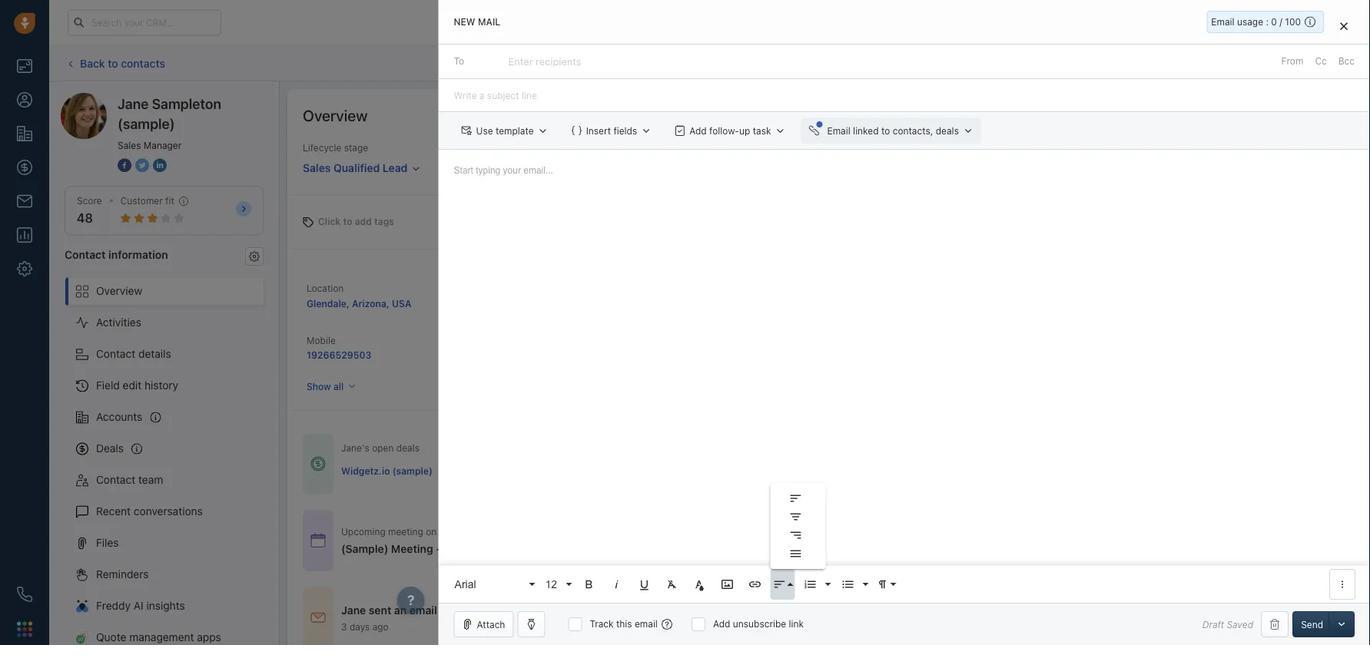 Task type: locate. For each thing, give the bounding box(es) containing it.
sales down lifecycle on the left
[[303, 161, 331, 174]]

email left linked
[[827, 125, 850, 136]]

0 vertical spatial (sample)
[[118, 115, 175, 132]]

unsubscribe
[[733, 619, 786, 630]]

conversations
[[134, 505, 203, 518]]

customer fit
[[120, 196, 174, 206]]

1 container_wx8msf4aqz5i3rn1 image from the top
[[310, 457, 326, 472]]

history
[[144, 379, 178, 392]]

send button
[[1292, 612, 1332, 638]]

accounts
[[96, 411, 142, 423]]

fields
[[613, 125, 637, 136]]

0 vertical spatial container_wx8msf4aqz5i3rn1 image
[[310, 457, 326, 472]]

contact for contact details
[[96, 348, 135, 360]]

sales qualified lead
[[303, 161, 408, 174]]

1 horizontal spatial email
[[1211, 17, 1234, 27]]

new down template at the left top
[[525, 164, 545, 175]]

contact up recent
[[96, 474, 135, 486]]

add left "from"
[[1247, 58, 1265, 69]]

upcoming
[[341, 526, 385, 537]]

1 horizontal spatial add
[[713, 619, 730, 630]]

0 horizontal spatial deals
[[396, 443, 420, 454]]

0 horizontal spatial sales
[[118, 140, 141, 151]]

1 vertical spatial (sample)
[[392, 466, 433, 477]]

1 vertical spatial container_wx8msf4aqz5i3rn1 image
[[310, 533, 326, 548]]

align center image
[[789, 510, 803, 524]]

nov, right '15'
[[617, 526, 637, 537]]

container_wx8msf4aqz5i3rn1 image
[[310, 457, 326, 472], [310, 533, 326, 548]]

0 vertical spatial deals
[[936, 125, 959, 136]]

1 2023 from the left
[[495, 526, 518, 537]]

insert fields button
[[564, 118, 659, 144]]

0 horizontal spatial nov,
[[473, 526, 493, 537]]

(sample) inside "jane sampleton (sample)"
[[118, 115, 175, 132]]

jane down contacts
[[118, 95, 149, 112]]

0 horizontal spatial (sample)
[[118, 115, 175, 132]]

overview up lifecycle stage
[[303, 106, 368, 124]]

0 vertical spatial overview
[[303, 106, 368, 124]]

1 vertical spatial jane
[[341, 604, 366, 617]]

deals right open
[[396, 443, 420, 454]]

1 horizontal spatial new
[[525, 164, 545, 175]]

nov,
[[473, 526, 493, 537], [617, 526, 637, 537]]

meeting
[[388, 526, 423, 537]]

phone image
[[17, 587, 32, 602]]

information
[[108, 248, 168, 261]]

0 vertical spatial jane
[[118, 95, 149, 112]]

days
[[350, 622, 370, 632]]

add left unsubscribe
[[713, 619, 730, 630]]

application
[[438, 150, 1370, 603]]

add deal button
[[1224, 50, 1293, 76]]

2 vertical spatial contact
[[96, 474, 135, 486]]

overview up activities
[[96, 285, 142, 297]]

use template
[[476, 125, 534, 136]]

paragraph format image
[[876, 578, 889, 592]]

linkedin circled image
[[153, 157, 167, 173]]

container_wx8msf4aqz5i3rn1 image left upcoming
[[310, 533, 326, 548]]

2 horizontal spatial add
[[1247, 58, 1265, 69]]

1 vertical spatial email
[[827, 125, 850, 136]]

0 horizontal spatial 2023
[[495, 526, 518, 537]]

(sample) inside "row"
[[392, 466, 433, 477]]

edit
[[123, 379, 142, 392]]

email inside "jane sent an email 3 days ago"
[[409, 604, 437, 617]]

final
[[444, 543, 466, 555]]

email linked to contacts, deals
[[827, 125, 959, 136]]

dialog containing arial
[[438, 0, 1370, 645]]

contact down activities
[[96, 348, 135, 360]]

back to contacts link
[[65, 51, 166, 75]]

mobile 19266529503
[[307, 335, 371, 360]]

1 vertical spatial new
[[525, 164, 545, 175]]

contact details
[[96, 348, 171, 360]]

deal down 0
[[1267, 58, 1285, 69]]

close image
[[1340, 22, 1348, 30]]

deal
[[1267, 58, 1285, 69], [579, 543, 601, 555]]

new inside 'link'
[[525, 164, 545, 175]]

this
[[616, 619, 632, 630]]

dialog
[[438, 0, 1370, 645]]

(sample) up the 'sales manager'
[[118, 115, 175, 132]]

deal down wed
[[579, 543, 601, 555]]

00:00
[[675, 526, 701, 537]]

arizona,
[[352, 298, 389, 309]]

meeting
[[391, 543, 433, 555]]

score 48
[[77, 196, 102, 226]]

contact for contact information
[[65, 248, 106, 261]]

email left usage
[[1211, 17, 1234, 27]]

new for new
[[525, 164, 545, 175]]

0 horizontal spatial email
[[827, 125, 850, 136]]

use
[[476, 125, 493, 136]]

email
[[409, 604, 437, 617], [635, 619, 658, 630]]

new left mail
[[454, 17, 475, 27]]

email linked to contacts, deals button
[[801, 118, 981, 144]]

follow-
[[709, 125, 739, 136]]

1 horizontal spatial 2023
[[639, 526, 662, 537]]

2023 up discussion
[[495, 526, 518, 537]]

insert image (⌘p) image
[[720, 578, 734, 592]]

0 vertical spatial deal
[[1267, 58, 1285, 69]]

1 horizontal spatial jane
[[341, 604, 366, 617]]

container_wx8msf4aqz5i3rn1 image left widgetz.io
[[310, 457, 326, 472]]

0 horizontal spatial add
[[689, 125, 707, 136]]

0 vertical spatial sales
[[118, 140, 141, 151]]

jane for jane sampleton (sample)
[[118, 95, 149, 112]]

1 horizontal spatial (sample)
[[392, 466, 433, 477]]

jane inside "jane sent an email 3 days ago"
[[341, 604, 366, 617]]

contact for contact team
[[96, 474, 135, 486]]

jane up days
[[341, 604, 366, 617]]

freddy
[[96, 600, 131, 612]]

0 vertical spatial add
[[1247, 58, 1265, 69]]

0 vertical spatial email
[[409, 604, 437, 617]]

to
[[108, 57, 118, 69], [881, 125, 890, 136], [343, 216, 352, 227], [571, 526, 580, 537]]

1 vertical spatial add
[[689, 125, 707, 136]]

email inside button
[[827, 125, 850, 136]]

customer
[[120, 196, 163, 206]]

(sample)
[[118, 115, 175, 132], [392, 466, 433, 477]]

1 horizontal spatial deal
[[1267, 58, 1285, 69]]

email right an
[[409, 604, 437, 617]]

sales for sales qualified lead
[[303, 161, 331, 174]]

add left the follow-
[[689, 125, 707, 136]]

2023
[[495, 526, 518, 537], [639, 526, 662, 537]]

email for email linked to contacts, deals
[[827, 125, 850, 136]]

freddy ai insights
[[96, 600, 185, 612]]

0 vertical spatial email
[[1211, 17, 1234, 27]]

to left wed
[[571, 526, 580, 537]]

1 horizontal spatial sales
[[303, 161, 331, 174]]

email
[[1211, 17, 1234, 27], [827, 125, 850, 136]]

jane
[[118, 95, 149, 112], [341, 604, 366, 617]]

upcoming meeting on mon 13 nov, 2023 from 23:30 to wed 15 nov, 2023 at 00:00 (sample) meeting - final discussion about the deal
[[341, 526, 701, 555]]

align justify image
[[789, 547, 803, 561]]

2 nov, from the left
[[617, 526, 637, 537]]

1 horizontal spatial nov,
[[617, 526, 637, 537]]

mobile
[[307, 335, 336, 346]]

to right linked
[[881, 125, 890, 136]]

container_wx8msf4aqz5i3rn1 image for upcoming meeting on mon 13 nov, 2023 from 23:30 to wed 15 nov, 2023 at 00:00
[[310, 533, 326, 548]]

send
[[1301, 619, 1323, 630]]

email right this
[[635, 619, 658, 630]]

to inside upcoming meeting on mon 13 nov, 2023 from 23:30 to wed 15 nov, 2023 at 00:00 (sample) meeting - final discussion about the deal
[[571, 526, 580, 537]]

freshworks switcher image
[[17, 622, 32, 637]]

jane sent an email 3 days ago
[[341, 604, 437, 632]]

container_wx8msf4aqz5i3rn1 image
[[310, 611, 326, 626]]

field
[[96, 379, 120, 392]]

add
[[355, 216, 372, 227]]

0 vertical spatial contact
[[65, 248, 106, 261]]

text color image
[[693, 578, 707, 592]]

new for new mail
[[454, 17, 475, 27]]

mng settings image
[[249, 251, 260, 262]]

1 horizontal spatial deals
[[936, 125, 959, 136]]

Write a subject line text field
[[438, 79, 1370, 112]]

cell inside widgetz.io (sample) "row"
[[656, 456, 812, 487]]

email image
[[1218, 16, 1229, 29]]

1 vertical spatial sales
[[303, 161, 331, 174]]

1 vertical spatial overview
[[96, 285, 142, 297]]

1 vertical spatial deals
[[396, 443, 420, 454]]

0 horizontal spatial deal
[[579, 543, 601, 555]]

-
[[436, 543, 441, 555]]

sales up the facebook circled icon
[[118, 140, 141, 151]]

1 vertical spatial contact
[[96, 348, 135, 360]]

1 horizontal spatial overview
[[303, 106, 368, 124]]

widgetz.io (sample) row
[[341, 456, 969, 488]]

mon
[[439, 526, 458, 537]]

deals inside button
[[936, 125, 959, 136]]

to
[[454, 56, 464, 67]]

1 vertical spatial deal
[[579, 543, 601, 555]]

task
[[753, 125, 771, 136]]

contact down 48 button
[[65, 248, 106, 261]]

stage
[[344, 143, 368, 153]]

0 horizontal spatial jane
[[118, 95, 149, 112]]

ai
[[134, 600, 143, 612]]

(sample)
[[341, 543, 388, 555]]

add follow-up task button
[[667, 118, 793, 144], [667, 118, 793, 144]]

an
[[394, 604, 407, 617]]

cc
[[1315, 56, 1327, 67]]

nov, right '13'
[[473, 526, 493, 537]]

cell
[[656, 456, 812, 487]]

the
[[559, 543, 576, 555]]

to right back
[[108, 57, 118, 69]]

management
[[129, 631, 194, 644]]

1 horizontal spatial email
[[635, 619, 658, 630]]

unordered list image
[[841, 578, 855, 592]]

click
[[318, 216, 341, 227]]

0 vertical spatial new
[[454, 17, 475, 27]]

quote
[[96, 631, 126, 644]]

0 horizontal spatial email
[[409, 604, 437, 617]]

2 container_wx8msf4aqz5i3rn1 image from the top
[[310, 533, 326, 548]]

19266529503 link
[[307, 350, 371, 360]]

2 vertical spatial add
[[713, 619, 730, 630]]

add follow-up task
[[689, 125, 771, 136]]

jane's open deals
[[341, 443, 420, 454]]

deals right contacts, on the top right
[[936, 125, 959, 136]]

2023 left 'at'
[[639, 526, 662, 537]]

add inside button
[[1247, 58, 1265, 69]]

2 2023 from the left
[[639, 526, 662, 537]]

48 button
[[77, 211, 93, 226]]

new
[[454, 17, 475, 27], [525, 164, 545, 175]]

customize
[[1251, 110, 1297, 121]]

glendale,
[[307, 298, 349, 309]]

overview
[[303, 106, 368, 124], [96, 285, 142, 297]]

show
[[307, 381, 331, 392]]

sales for sales manager
[[118, 140, 141, 151]]

wed
[[583, 526, 602, 537]]

jane inside "jane sampleton (sample)"
[[118, 95, 149, 112]]

(sample) down open
[[392, 466, 433, 477]]

0 horizontal spatial overview
[[96, 285, 142, 297]]

48
[[77, 211, 93, 226]]

0 horizontal spatial new
[[454, 17, 475, 27]]



Task type: describe. For each thing, give the bounding box(es) containing it.
12 button
[[540, 569, 574, 600]]

widgetz.io (sample)
[[341, 466, 433, 477]]

location
[[307, 283, 344, 294]]

up
[[739, 125, 750, 136]]

align left image
[[789, 492, 803, 506]]

link
[[789, 619, 804, 630]]

:
[[1266, 17, 1269, 27]]

manager
[[144, 140, 182, 151]]

clear formatting image
[[665, 578, 679, 592]]

deal inside button
[[1267, 58, 1285, 69]]

email for email usage : 0 / 100
[[1211, 17, 1234, 27]]

twitter circled image
[[135, 157, 149, 173]]

widgetz.io
[[341, 466, 390, 477]]

open
[[372, 443, 394, 454]]

to inside email linked to contacts, deals button
[[881, 125, 890, 136]]

add for add unsubscribe link
[[713, 619, 730, 630]]

email usage : 0 / 100
[[1211, 17, 1301, 27]]

discussion
[[469, 543, 524, 555]]

usage
[[1237, 17, 1263, 27]]

add for add deal
[[1247, 58, 1265, 69]]

sales qualified lead link
[[303, 155, 421, 176]]

usa
[[392, 298, 411, 309]]

saved
[[1227, 619, 1253, 630]]

lead
[[383, 161, 408, 174]]

mail
[[478, 17, 500, 27]]

draft
[[1202, 619, 1224, 630]]

add deal
[[1247, 58, 1285, 69]]

15
[[605, 526, 615, 537]]

add for add follow-up task
[[689, 125, 707, 136]]

13
[[461, 526, 471, 537]]

tags
[[374, 216, 394, 227]]

location glendale, arizona, usa
[[307, 283, 411, 309]]

attach
[[477, 619, 505, 630]]

at
[[664, 526, 673, 537]]

ago
[[372, 622, 389, 632]]

draft saved
[[1202, 619, 1253, 630]]

recent
[[96, 505, 131, 518]]

back
[[80, 57, 105, 69]]

jane's
[[341, 443, 369, 454]]

click to add tags
[[318, 216, 394, 227]]

contacts
[[121, 57, 165, 69]]

100
[[1285, 17, 1301, 27]]

Search your CRM... text field
[[68, 10, 221, 36]]

12
[[545, 579, 557, 590]]

all
[[333, 381, 344, 392]]

apps
[[197, 631, 221, 644]]

lifecycle stage
[[303, 143, 368, 153]]

insert link (⌘k) image
[[748, 578, 762, 592]]

contacts,
[[893, 125, 933, 136]]

add unsubscribe link
[[713, 619, 804, 630]]

attach button
[[454, 612, 514, 638]]

italic (⌘i) image
[[610, 578, 624, 592]]

23:30
[[543, 526, 569, 537]]

19266529503
[[307, 350, 371, 360]]

team
[[138, 474, 163, 486]]

to inside back to contacts link
[[108, 57, 118, 69]]

lifecycle
[[303, 143, 341, 153]]

on
[[426, 526, 437, 537]]

qualified
[[333, 161, 380, 174]]

facebook circled image
[[118, 157, 131, 173]]

overview
[[1300, 110, 1339, 121]]

insights
[[146, 600, 185, 612]]

deal inside upcoming meeting on mon 13 nov, 2023 from 23:30 to wed 15 nov, 2023 at 00:00 (sample) meeting - final discussion about the deal
[[579, 543, 601, 555]]

3
[[341, 622, 347, 632]]

track
[[590, 619, 614, 630]]

/
[[1280, 17, 1282, 27]]

container_wx8msf4aqz5i3rn1 image for jane's open deals
[[310, 457, 326, 472]]

back to contacts
[[80, 57, 165, 69]]

1 nov, from the left
[[473, 526, 493, 537]]

1 vertical spatial email
[[635, 619, 658, 630]]

new mail
[[454, 17, 500, 27]]

customize overview
[[1251, 110, 1339, 121]]

status
[[456, 143, 484, 153]]

show all
[[307, 381, 344, 392]]

from
[[1281, 56, 1303, 67]]

application containing arial
[[438, 150, 1370, 603]]

bcc
[[1338, 56, 1355, 67]]

arial button
[[449, 569, 537, 600]]

glendale, arizona, usa link
[[307, 298, 411, 309]]

arial
[[455, 579, 476, 590]]

to left the add
[[343, 216, 352, 227]]

Enter recipients text field
[[508, 49, 584, 74]]

sent
[[369, 604, 391, 617]]

underline (⌘u) image
[[637, 578, 651, 592]]

jane for jane sent an email 3 days ago
[[341, 604, 366, 617]]

align right image
[[789, 529, 803, 542]]

sampleton
[[152, 95, 221, 112]]

files
[[96, 537, 119, 549]]

phone element
[[9, 579, 40, 610]]

details
[[138, 348, 171, 360]]

deals
[[96, 442, 124, 455]]

contact team
[[96, 474, 163, 486]]

reminders
[[96, 568, 149, 581]]

linked
[[853, 125, 879, 136]]



Task type: vqa. For each thing, say whether or not it's contained in the screenshot.
Meeting
yes



